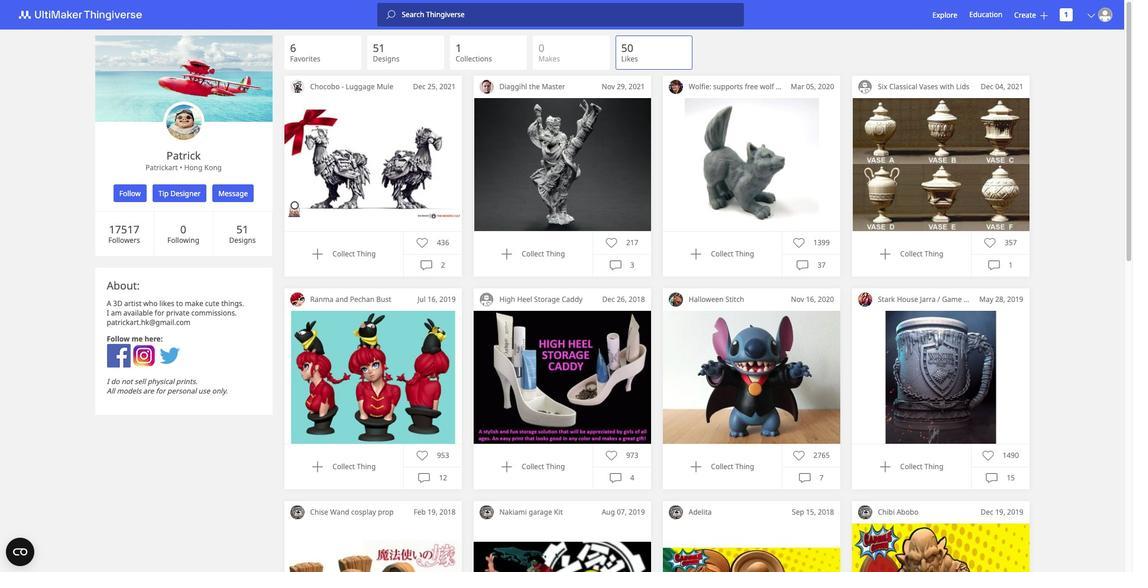 Task type: describe. For each thing, give the bounding box(es) containing it.
prints.
[[176, 377, 198, 387]]

2
[[441, 260, 445, 270]]

thing card image for nakiami garage kit
[[474, 524, 651, 573]]

collect for 973
[[522, 462, 544, 472]]

thing card image for high heel storage caddy
[[474, 311, 651, 444]]

search control image
[[387, 10, 396, 20]]

me
[[132, 334, 143, 344]]

collect for 1399
[[711, 249, 734, 259]]

like image for 357
[[984, 237, 996, 249]]

a 3d artist who likes to make cute things. i am available for private commissions. patrickart.hk@gmail.com
[[107, 299, 244, 328]]

stark house jarra / game of thrones
[[878, 295, 1000, 305]]

collect for 1490
[[901, 462, 923, 472]]

7 link
[[799, 473, 824, 485]]

ranma
[[310, 295, 334, 305]]

2019 for dec 19, 2019
[[1007, 508, 1024, 518]]

dec 26, 2018
[[603, 295, 645, 305]]

chise wand cosplay prop
[[310, 508, 394, 518]]

nov for nov 29, 2021
[[602, 82, 615, 92]]

add to collection image for 2765
[[691, 461, 702, 473]]

dec for dec 04, 2021
[[981, 82, 994, 92]]

pechan
[[350, 295, 375, 305]]

the
[[529, 82, 540, 92]]

nov 16, 2020
[[791, 295, 834, 305]]

217 link
[[606, 237, 639, 249]]

kong
[[204, 163, 222, 173]]

add to collection image for 357
[[880, 248, 892, 260]]

add to collection image for 953
[[312, 461, 324, 473]]

thrones
[[973, 295, 1000, 305]]

2019 for jul 16, 2019
[[440, 295, 456, 305]]

for inside the i do not sell physical prints. all models are for personal use only.
[[156, 386, 165, 396]]

4
[[631, 473, 635, 483]]

makes
[[539, 54, 560, 64]]

cover image
[[95, 35, 272, 122]]

2019 for may 28, 2019
[[1007, 295, 1024, 305]]

collect for 357
[[901, 249, 923, 259]]

chibi abobo
[[878, 508, 919, 518]]

19, for dec
[[996, 508, 1006, 518]]

message
[[218, 188, 248, 198]]

3 image image from the left
[[158, 344, 181, 368]]

collect thing link for 953
[[312, 461, 376, 473]]

tip
[[159, 188, 169, 198]]

master
[[542, 82, 565, 92]]

comment image for 37
[[797, 260, 809, 272]]

2021 for dec 25, 2021
[[440, 82, 456, 92]]

wolfie: supports free wolf cub sculpt
[[689, 82, 810, 92]]

i do not sell physical prints. all models are for personal use only.
[[107, 377, 228, 396]]

sell
[[135, 377, 146, 387]]

for inside "a 3d artist who likes to make cute things. i am available for private commissions. patrickart.hk@gmail.com"
[[155, 308, 164, 318]]

chocobo
[[310, 82, 340, 92]]

only.
[[212, 386, 228, 396]]

patrick patrickart • hong kong
[[146, 148, 222, 173]]

1 vertical spatial 1 link
[[988, 260, 1013, 272]]

heel
[[517, 295, 532, 305]]

436
[[437, 238, 449, 248]]

thing for 436
[[357, 249, 376, 259]]

likes
[[159, 299, 174, 309]]

357
[[1005, 238, 1017, 248]]

50 likes
[[621, 41, 638, 64]]

collect thing for 1490
[[901, 462, 944, 472]]

adelita
[[689, 508, 712, 518]]

feb
[[414, 508, 426, 518]]

0 vertical spatial 1 link
[[1060, 8, 1073, 21]]

makerbot logo image
[[12, 8, 156, 22]]

2018 for dec 26, 2018
[[629, 295, 645, 305]]

create
[[1015, 10, 1036, 20]]

nov 29, 2021
[[602, 82, 645, 92]]

collect thing for 973
[[522, 462, 565, 472]]

3 link
[[610, 260, 635, 272]]

16, for jul
[[428, 295, 438, 305]]

28,
[[996, 295, 1006, 305]]

available
[[123, 308, 153, 318]]

•
[[180, 163, 182, 173]]

chocobo - luggage mule
[[310, 82, 393, 92]]

not
[[122, 377, 133, 387]]

thing card image for diaggihl the master
[[474, 98, 651, 231]]

dec 19, 2019
[[981, 508, 1024, 518]]

with
[[940, 82, 955, 92]]

collect thing for 953
[[333, 462, 376, 472]]

thing card image for ranma and pechan bust
[[284, 311, 462, 444]]

caddy
[[562, 295, 583, 305]]

things.
[[221, 299, 244, 309]]

favorites
[[290, 54, 320, 64]]

6 favorites
[[290, 41, 320, 64]]

avatar image for high heel storage caddy
[[479, 293, 494, 307]]

bust
[[376, 295, 391, 305]]

1399 link
[[793, 237, 830, 249]]

1 image image from the left
[[107, 344, 130, 368]]

dec for dec 25, 2021
[[413, 82, 426, 92]]

15,
[[806, 508, 816, 518]]

1 horizontal spatial 1
[[1009, 260, 1013, 270]]

mar 05, 2020
[[791, 82, 834, 92]]

collect for 217
[[522, 249, 544, 259]]

collect thing for 1399
[[711, 249, 754, 259]]

avatar image for stark house jarra / game of thrones
[[858, 293, 872, 307]]

217
[[626, 238, 639, 248]]

2021 for nov 29, 2021
[[629, 82, 645, 92]]

i inside the i do not sell physical prints. all models are for personal use only.
[[107, 377, 109, 387]]

like image for 1490
[[982, 450, 994, 462]]

do
[[111, 377, 120, 387]]

patrickart.hk@gmail.com
[[107, 318, 190, 328]]

add to collection image for 1490
[[880, 461, 892, 473]]

2018 for feb 19, 2018
[[440, 508, 456, 518]]

4 link
[[610, 473, 635, 485]]

2020 for mar 05, 2020
[[818, 82, 834, 92]]

avatar image for halloween stitch
[[669, 293, 683, 307]]

add to collection image for 436
[[312, 248, 324, 260]]

follow button
[[113, 185, 147, 202]]

of
[[964, 295, 971, 305]]

avatar image for chibi abobo
[[858, 506, 872, 520]]

collect for 953
[[333, 462, 355, 472]]

patrick
[[167, 148, 201, 163]]

thing card image for halloween stitch
[[663, 311, 840, 444]]

0 following
[[167, 222, 199, 245]]

wolf
[[760, 82, 774, 92]]

2765
[[814, 451, 830, 461]]

models
[[117, 386, 141, 396]]

ranma and pechan bust
[[310, 295, 391, 305]]

thing for 2765
[[735, 462, 754, 472]]

stark
[[878, 295, 895, 305]]

commissions.
[[191, 308, 237, 318]]

26,
[[617, 295, 627, 305]]

sculpt
[[790, 82, 810, 92]]

953
[[437, 451, 449, 461]]

tip designer
[[159, 188, 201, 198]]

halloween stitch
[[689, 295, 744, 305]]

education
[[970, 9, 1003, 20]]

collections
[[456, 54, 492, 64]]

3d
[[113, 299, 122, 309]]

like image for 436
[[416, 237, 428, 249]]

avatar image for ranma and pechan bust
[[290, 293, 304, 307]]

garage
[[529, 508, 552, 518]]

/
[[938, 295, 940, 305]]

collect for 436
[[333, 249, 355, 259]]

hong
[[184, 163, 203, 173]]

973 link
[[606, 450, 639, 462]]

chise
[[310, 508, 328, 518]]

stitch
[[726, 295, 744, 305]]

private
[[166, 308, 190, 318]]



Task type: vqa. For each thing, say whether or not it's contained in the screenshot.
'0' to the left
yes



Task type: locate. For each thing, give the bounding box(es) containing it.
0 horizontal spatial 19,
[[428, 508, 438, 518]]

collect thing link up and
[[312, 248, 376, 260]]

avatar image for adelita
[[669, 506, 683, 520]]

2021 for dec 04, 2021
[[1007, 82, 1024, 92]]

0 inside '0 makes'
[[539, 41, 545, 55]]

2 2021 from the left
[[629, 82, 645, 92]]

collect thing up chise wand cosplay prop
[[333, 462, 376, 472]]

comment image for 15
[[986, 473, 998, 485]]

comment image for 3
[[610, 260, 622, 272]]

comment image left 37
[[797, 260, 809, 272]]

like image left 436
[[416, 237, 428, 249]]

12 link
[[418, 473, 447, 485]]

51 designs
[[373, 41, 400, 64], [229, 222, 256, 245]]

0
[[539, 41, 545, 55], [180, 222, 186, 236]]

follow for follow me here:
[[107, 334, 130, 344]]

add to collection image for 973
[[501, 461, 513, 473]]

0 horizontal spatial designs
[[229, 235, 256, 245]]

like image
[[416, 237, 428, 249], [606, 237, 618, 249], [793, 237, 805, 249], [984, 237, 996, 249], [416, 450, 428, 462], [606, 450, 618, 462]]

may 28, 2019
[[980, 295, 1024, 305]]

16, right jul
[[428, 295, 438, 305]]

comment image left 12
[[418, 473, 430, 485]]

0 vertical spatial 0
[[539, 41, 545, 55]]

add to collection image up nakiami
[[501, 461, 513, 473]]

1 vertical spatial follow
[[107, 334, 130, 344]]

nov
[[602, 82, 615, 92], [791, 295, 804, 305]]

2 horizontal spatial 2021
[[1007, 82, 1024, 92]]

16, down 37 link
[[806, 295, 816, 305]]

like image for 973
[[606, 450, 618, 462]]

collect thing link for 217
[[501, 248, 565, 260]]

1 vertical spatial i
[[107, 377, 109, 387]]

diaggihl
[[500, 82, 527, 92]]

comment image down 357 link
[[988, 260, 1000, 272]]

thing card image for adelita
[[663, 524, 840, 573]]

2021
[[440, 82, 456, 92], [629, 82, 645, 92], [1007, 82, 1024, 92]]

storage
[[534, 295, 560, 305]]

collect thing link up wand
[[312, 461, 376, 473]]

personal
[[167, 386, 197, 396]]

collect thing link for 973
[[501, 461, 565, 473]]

house
[[897, 295, 919, 305]]

3 2021 from the left
[[1007, 82, 1024, 92]]

1 comment image from the left
[[610, 473, 622, 485]]

comment image left 15
[[986, 473, 998, 485]]

open widget image
[[6, 538, 34, 567]]

0 vertical spatial follow
[[119, 188, 141, 198]]

add to collection image up ranma
[[312, 248, 324, 260]]

1 19, from the left
[[428, 508, 438, 518]]

comment image for 7
[[799, 473, 811, 485]]

3 comment image from the left
[[986, 473, 998, 485]]

add to collection image
[[312, 248, 324, 260], [501, 248, 513, 260], [691, 248, 702, 260], [312, 461, 324, 473], [880, 461, 892, 473]]

1 i from the top
[[107, 308, 109, 318]]

follow inside button
[[119, 188, 141, 198]]

0 horizontal spatial 2018
[[440, 508, 456, 518]]

1 horizontal spatial 2021
[[629, 82, 645, 92]]

0 horizontal spatial 1
[[456, 41, 462, 55]]

dec left 26,
[[603, 295, 615, 305]]

2020 right 05,
[[818, 82, 834, 92]]

add to collection image up stark
[[880, 248, 892, 260]]

2018 right 15,
[[818, 508, 834, 518]]

51 designs up mule
[[373, 41, 400, 64]]

50
[[621, 41, 634, 55]]

like image left 217 at the top right of page
[[606, 237, 618, 249]]

2018 right 'feb'
[[440, 508, 456, 518]]

sep
[[792, 508, 804, 518]]

collect up abobo
[[901, 462, 923, 472]]

like image left 953
[[416, 450, 428, 462]]

1 link
[[1060, 8, 1073, 21], [988, 260, 1013, 272]]

comment image
[[421, 260, 432, 272], [610, 260, 622, 272], [797, 260, 809, 272], [988, 260, 1000, 272], [418, 473, 430, 485]]

thing card image for wolfie: supports free wolf cub sculpt
[[663, 98, 840, 231]]

i left the am
[[107, 308, 109, 318]]

collect thing up stitch
[[711, 249, 754, 259]]

collect thing link up high heel storage caddy
[[501, 248, 565, 260]]

51 up mule
[[373, 41, 385, 55]]

51 down message
[[236, 222, 249, 236]]

thing for 357
[[925, 249, 944, 259]]

1 vertical spatial designs
[[229, 235, 256, 245]]

patrick link
[[167, 148, 201, 163]]

thing card image
[[284, 98, 462, 231], [474, 98, 651, 231], [663, 98, 840, 231], [852, 98, 1030, 231], [284, 311, 462, 444], [474, 311, 651, 444], [663, 311, 840, 444], [852, 311, 1030, 444], [284, 524, 462, 573], [474, 524, 651, 573], [663, 524, 840, 573], [852, 524, 1030, 573]]

1 horizontal spatial image image
[[132, 344, 156, 368]]

game
[[942, 295, 962, 305]]

2018 for sep 15, 2018
[[818, 508, 834, 518]]

thing for 973
[[546, 462, 565, 472]]

thing card image for chise wand cosplay prop
[[284, 524, 462, 573]]

collect thing up adelita
[[711, 462, 754, 472]]

for
[[155, 308, 164, 318], [156, 386, 165, 396]]

collect
[[333, 249, 355, 259], [522, 249, 544, 259], [711, 249, 734, 259], [901, 249, 923, 259], [333, 462, 355, 472], [522, 462, 544, 472], [711, 462, 734, 472], [901, 462, 923, 472]]

are
[[143, 386, 154, 396]]

2019 right 07,
[[629, 508, 645, 518]]

2 image image from the left
[[132, 344, 156, 368]]

likes
[[621, 54, 638, 64]]

0 horizontal spatial nov
[[602, 82, 615, 92]]

0 horizontal spatial like image
[[793, 450, 805, 462]]

05,
[[806, 82, 816, 92]]

nov for nov 16, 2020
[[791, 295, 804, 305]]

0 vertical spatial i
[[107, 308, 109, 318]]

like image for 217
[[606, 237, 618, 249]]

artist
[[124, 299, 142, 309]]

2020 for nov 16, 2020
[[818, 295, 834, 305]]

a
[[107, 299, 111, 309]]

1 link right the plusicon
[[1060, 8, 1073, 21]]

cute
[[205, 299, 220, 309]]

thing card image for six classical vases with lids
[[852, 98, 1030, 231]]

0 vertical spatial 2020
[[818, 82, 834, 92]]

0 inside '0 following'
[[180, 222, 186, 236]]

07,
[[617, 508, 627, 518]]

2 2020 from the top
[[818, 295, 834, 305]]

2020
[[818, 82, 834, 92], [818, 295, 834, 305]]

like image for 953
[[416, 450, 428, 462]]

like image left 973
[[606, 450, 618, 462]]

comment image left 2
[[421, 260, 432, 272]]

1 up dec 25, 2021
[[456, 41, 462, 55]]

1 link down 357 link
[[988, 260, 1013, 272]]

like image left 1490
[[982, 450, 994, 462]]

1 horizontal spatial 51
[[373, 41, 385, 55]]

0 horizontal spatial 16,
[[428, 295, 438, 305]]

like image
[[793, 450, 805, 462], [982, 450, 994, 462]]

thing card image for stark house jarra / game of thrones
[[852, 311, 1030, 444]]

lids
[[956, 82, 970, 92]]

tip designer button
[[153, 185, 207, 202]]

collect up nakiami garage kit
[[522, 462, 544, 472]]

1 horizontal spatial 1 link
[[1060, 8, 1073, 21]]

comment image for 2
[[421, 260, 432, 272]]

luggage
[[346, 82, 375, 92]]

15 link
[[986, 473, 1015, 485]]

comment image
[[610, 473, 622, 485], [799, 473, 811, 485], [986, 473, 998, 485]]

2 horizontal spatial 2018
[[818, 508, 834, 518]]

1 right the plusicon
[[1065, 9, 1069, 20]]

feb 19, 2018
[[414, 508, 456, 518]]

2 comment image from the left
[[799, 473, 811, 485]]

2020 down 37
[[818, 295, 834, 305]]

2 horizontal spatial add to collection image
[[880, 248, 892, 260]]

collect up wand
[[333, 462, 355, 472]]

avatar image for diaggihl the master
[[479, 80, 494, 94]]

comment image left 7
[[799, 473, 811, 485]]

collect thing link
[[312, 248, 376, 260], [501, 248, 565, 260], [691, 248, 754, 260], [880, 248, 944, 260], [312, 461, 376, 473], [501, 461, 565, 473], [691, 461, 754, 473], [880, 461, 944, 473]]

add to collection image
[[880, 248, 892, 260], [501, 461, 513, 473], [691, 461, 702, 473]]

2021 right 29,
[[629, 82, 645, 92]]

who
[[143, 299, 158, 309]]

2021 right 25,
[[440, 82, 456, 92]]

1 vertical spatial 2020
[[818, 295, 834, 305]]

16,
[[428, 295, 438, 305], [806, 295, 816, 305]]

aug
[[602, 508, 615, 518]]

add to collection image up adelita
[[691, 461, 702, 473]]

0 horizontal spatial comment image
[[610, 473, 622, 485]]

0 vertical spatial for
[[155, 308, 164, 318]]

comment image left 3
[[610, 260, 622, 272]]

collect thing link up nakiami garage kit
[[501, 461, 565, 473]]

avatar image for nakiami garage kit
[[479, 506, 494, 520]]

collect up high heel storage caddy
[[522, 249, 544, 259]]

for right are
[[156, 386, 165, 396]]

1 horizontal spatial 0
[[539, 41, 545, 55]]

like image for 1399
[[793, 237, 805, 249]]

2018
[[629, 295, 645, 305], [440, 508, 456, 518], [818, 508, 834, 518]]

Search Thingiverse text field
[[396, 10, 744, 20]]

1 vertical spatial nov
[[791, 295, 804, 305]]

1 horizontal spatial add to collection image
[[691, 461, 702, 473]]

0 makes
[[539, 41, 560, 64]]

1 horizontal spatial 51 designs
[[373, 41, 400, 64]]

abobo
[[897, 508, 919, 518]]

message button
[[212, 185, 254, 202]]

0 vertical spatial 51 designs
[[373, 41, 400, 64]]

0 vertical spatial designs
[[373, 54, 400, 64]]

like image for 2765
[[793, 450, 805, 462]]

wand
[[330, 508, 349, 518]]

0 for 0 makes
[[539, 41, 545, 55]]

1 horizontal spatial 2018
[[629, 295, 645, 305]]

collect up adelita
[[711, 462, 734, 472]]

0 horizontal spatial 0
[[180, 222, 186, 236]]

collect thing for 217
[[522, 249, 565, 259]]

avatar image for chise wand cosplay prop
[[290, 506, 304, 520]]

thing for 217
[[546, 249, 565, 259]]

sep 15, 2018
[[792, 508, 834, 518]]

0 horizontal spatial 51 designs
[[229, 222, 256, 245]]

6
[[290, 41, 296, 55]]

designer
[[171, 188, 201, 198]]

15
[[1007, 473, 1015, 483]]

image image left me
[[107, 344, 130, 368]]

0 horizontal spatial add to collection image
[[501, 461, 513, 473]]

avatar image for six classical vases with lids
[[858, 80, 872, 94]]

thing card image for chocobo - luggage mule
[[284, 98, 462, 231]]

add to collection image up "chibi"
[[880, 461, 892, 473]]

collect thing for 2765
[[711, 462, 754, 472]]

and
[[336, 295, 348, 305]]

collect thing link for 436
[[312, 248, 376, 260]]

nov down 37 link
[[791, 295, 804, 305]]

2021 right 04,
[[1007, 82, 1024, 92]]

16, for nov
[[806, 295, 816, 305]]

1 horizontal spatial 19,
[[996, 508, 1006, 518]]

collect thing link for 2765
[[691, 461, 754, 473]]

six
[[878, 82, 888, 92]]

collect thing link up house
[[880, 248, 944, 260]]

add to collection image for 217
[[501, 248, 513, 260]]

image image up physical
[[158, 344, 181, 368]]

04,
[[996, 82, 1006, 92]]

collect up and
[[333, 249, 355, 259]]

2019 for aug 07, 2019
[[629, 508, 645, 518]]

2019 down 15
[[1007, 508, 1024, 518]]

29,
[[617, 82, 627, 92]]

1 like image from the left
[[793, 450, 805, 462]]

19, right 'feb'
[[428, 508, 438, 518]]

2019 right jul
[[440, 295, 456, 305]]

i inside "a 3d artist who likes to make cute things. i am available for private commissions. patrickart.hk@gmail.com"
[[107, 308, 109, 318]]

1 vertical spatial 0
[[180, 222, 186, 236]]

thing card image for chibi abobo
[[852, 524, 1030, 573]]

2019 right 28,
[[1007, 295, 1024, 305]]

collect thing link for 1490
[[880, 461, 944, 473]]

diaggihl the master
[[500, 82, 565, 92]]

2 horizontal spatial 1
[[1065, 9, 1069, 20]]

collect up house
[[901, 249, 923, 259]]

dec left 25,
[[413, 82, 426, 92]]

collect for 2765
[[711, 462, 734, 472]]

like image left 357
[[984, 237, 996, 249]]

2 vertical spatial 1
[[1009, 260, 1013, 270]]

dec 25, 2021
[[413, 82, 456, 92]]

designs up mule
[[373, 54, 400, 64]]

plusicon image
[[1041, 12, 1048, 19]]

high heel storage caddy
[[500, 295, 583, 305]]

0 horizontal spatial image image
[[107, 344, 130, 368]]

collect thing for 436
[[333, 249, 376, 259]]

collect thing link for 357
[[880, 248, 944, 260]]

aug 07, 2019
[[602, 508, 645, 518]]

chibi
[[878, 508, 895, 518]]

0 horizontal spatial 51
[[236, 222, 249, 236]]

0 horizontal spatial 1 link
[[988, 260, 1013, 272]]

1490 link
[[982, 450, 1019, 462]]

19, down 15 link
[[996, 508, 1006, 518]]

1 vertical spatial 51 designs
[[229, 222, 256, 245]]

0 up the at the top left
[[539, 41, 545, 55]]

image image up the sell
[[132, 344, 156, 368]]

follow left me
[[107, 334, 130, 344]]

mule
[[377, 82, 393, 92]]

collect up halloween stitch
[[711, 249, 734, 259]]

7
[[820, 473, 824, 483]]

12
[[439, 473, 447, 483]]

19, for feb
[[428, 508, 438, 518]]

2018 right 26,
[[629, 295, 645, 305]]

2 horizontal spatial image image
[[158, 344, 181, 368]]

1 16, from the left
[[428, 295, 438, 305]]

1 vertical spatial 1
[[456, 41, 462, 55]]

prop
[[378, 508, 394, 518]]

1 horizontal spatial designs
[[373, 54, 400, 64]]

1 horizontal spatial comment image
[[799, 473, 811, 485]]

1 horizontal spatial nov
[[791, 295, 804, 305]]

add to collection image up chise
[[312, 461, 324, 473]]

1399
[[814, 238, 830, 248]]

1 vertical spatial for
[[156, 386, 165, 396]]

avatar image for wolfie: supports free wolf cub sculpt
[[669, 80, 683, 94]]

collect thing for 357
[[901, 249, 944, 259]]

nakiami garage kit
[[500, 508, 563, 518]]

dec 04, 2021
[[981, 82, 1024, 92]]

2 i from the top
[[107, 377, 109, 387]]

follow me here:
[[107, 334, 163, 344]]

thing for 953
[[357, 462, 376, 472]]

dec
[[413, 82, 426, 92], [981, 82, 994, 92], [603, 295, 615, 305], [981, 508, 994, 518]]

add to collection image up halloween
[[691, 248, 702, 260]]

2 19, from the left
[[996, 508, 1006, 518]]

comment image left 4
[[610, 473, 622, 485]]

1 2020 from the top
[[818, 82, 834, 92]]

add to collection image up the high
[[501, 248, 513, 260]]

collect thing link up adelita
[[691, 461, 754, 473]]

2 horizontal spatial comment image
[[986, 473, 998, 485]]

collect thing up ranma and pechan bust
[[333, 249, 376, 259]]

collect thing link up abobo
[[880, 461, 944, 473]]

avatar image for chocobo - luggage mule
[[290, 80, 304, 94]]

973
[[626, 451, 639, 461]]

kit
[[554, 508, 563, 518]]

1 2021 from the left
[[440, 82, 456, 92]]

avatar image
[[1099, 8, 1113, 22], [290, 80, 304, 94], [479, 80, 494, 94], [669, 80, 683, 94], [858, 80, 872, 94], [166, 105, 201, 140], [290, 293, 304, 307], [479, 293, 494, 307], [669, 293, 683, 307], [858, 293, 872, 307], [290, 506, 304, 520], [479, 506, 494, 520], [669, 506, 683, 520], [858, 506, 872, 520]]

2 16, from the left
[[806, 295, 816, 305]]

physical
[[148, 377, 174, 387]]

51 designs down message link
[[229, 222, 256, 245]]

for left private
[[155, 308, 164, 318]]

0 horizontal spatial 2021
[[440, 82, 456, 92]]

use
[[198, 386, 210, 396]]

i left do
[[107, 377, 109, 387]]

1 vertical spatial 51
[[236, 222, 249, 236]]

add to collection image for 1399
[[691, 248, 702, 260]]

follow left tip
[[119, 188, 141, 198]]

collect thing link for 1399
[[691, 248, 754, 260]]

1 horizontal spatial 16,
[[806, 295, 816, 305]]

thing for 1490
[[925, 462, 944, 472]]

follow for follow
[[119, 188, 141, 198]]

0 vertical spatial nov
[[602, 82, 615, 92]]

collect thing up garage
[[522, 462, 565, 472]]

dec for dec 19, 2019
[[981, 508, 994, 518]]

designs down message link
[[229, 235, 256, 245]]

collect thing up jarra
[[901, 249, 944, 259]]

0 vertical spatial 51
[[373, 41, 385, 55]]

nov left 29,
[[602, 82, 615, 92]]

thing for 1399
[[735, 249, 754, 259]]

comment image for 12
[[418, 473, 430, 485]]

high
[[500, 295, 515, 305]]

like image left 1399 at the right top
[[793, 237, 805, 249]]

dec down 15 link
[[981, 508, 994, 518]]

19,
[[428, 508, 438, 518], [996, 508, 1006, 518]]

collect thing up high heel storage caddy
[[522, 249, 565, 259]]

image image
[[107, 344, 130, 368], [132, 344, 156, 368], [158, 344, 181, 368]]

0 down designer
[[180, 222, 186, 236]]

comment image for 4
[[610, 473, 622, 485]]

collect thing link up halloween stitch
[[691, 248, 754, 260]]

2 like image from the left
[[982, 450, 994, 462]]

jul
[[418, 295, 426, 305]]

51
[[373, 41, 385, 55], [236, 222, 249, 236]]

17517 followers
[[108, 222, 140, 245]]

dec left 04,
[[981, 82, 994, 92]]

1 down 357
[[1009, 260, 1013, 270]]

comment image for 1
[[988, 260, 1000, 272]]

collect thing up abobo
[[901, 462, 944, 472]]

1 horizontal spatial like image
[[982, 450, 994, 462]]

1 inside 1 collections
[[456, 41, 462, 55]]

0 vertical spatial 1
[[1065, 9, 1069, 20]]

dec for dec 26, 2018
[[603, 295, 615, 305]]

0 for 0 following
[[180, 222, 186, 236]]

like image left 2765
[[793, 450, 805, 462]]

3
[[631, 260, 635, 270]]



